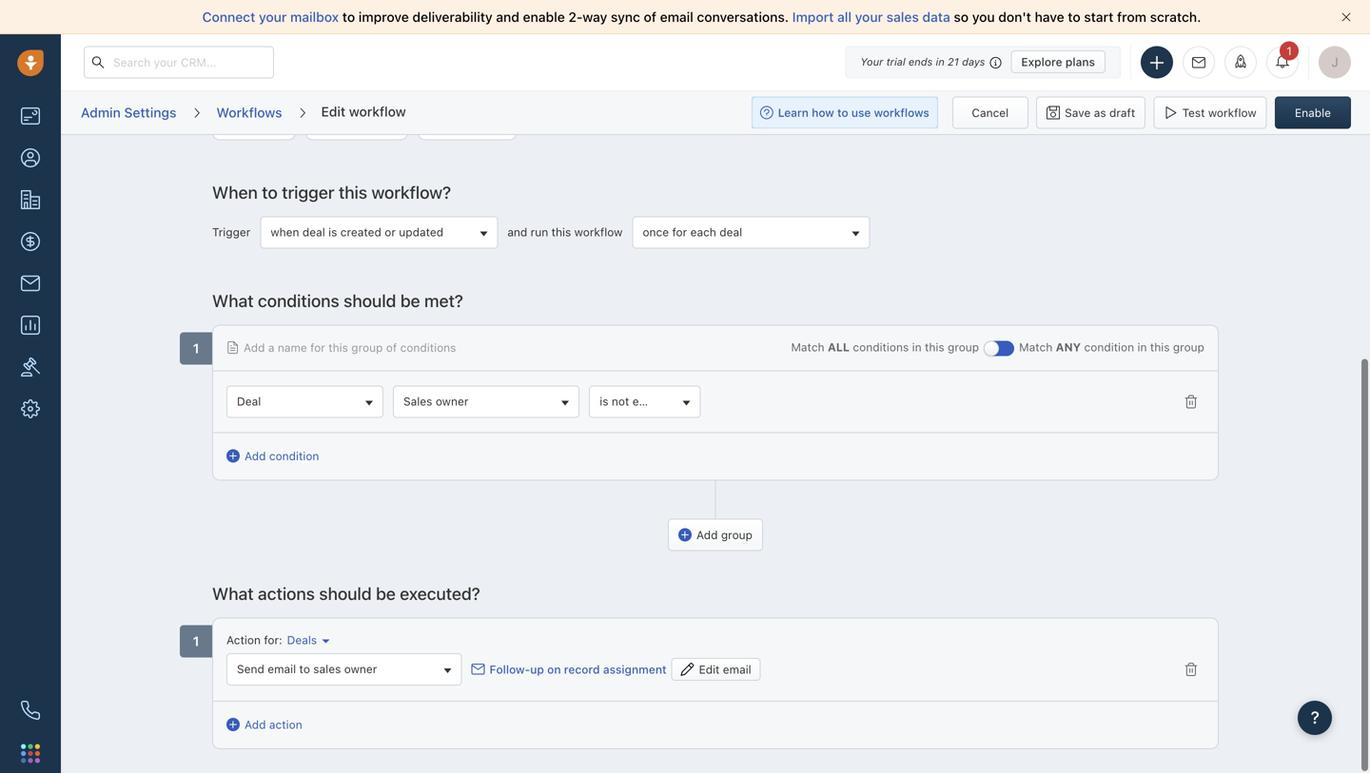 Task type: describe. For each thing, give the bounding box(es) containing it.
save as draft
[[1065, 106, 1135, 119]]

enable button
[[1275, 97, 1351, 129]]

import all your sales data link
[[792, 9, 954, 25]]

met?
[[424, 291, 463, 311]]

send
[[237, 663, 264, 676]]

is inside the when deal is created or updated button
[[328, 226, 337, 239]]

what for what actions should be executed?
[[212, 584, 254, 604]]

deal
[[237, 395, 261, 408]]

workflow for edit workflow
[[349, 104, 406, 119]]

connect your mailbox to improve deliverability and enable 2-way sync of email conversations. import all your sales data so you don't have to start from scratch.
[[202, 9, 1201, 25]]

action for :
[[226, 634, 282, 647]]

don't
[[999, 9, 1031, 25]]

in for ends
[[936, 56, 945, 68]]

trigger
[[282, 182, 334, 203]]

when deal is created or updated
[[271, 226, 444, 239]]

to inside button
[[299, 663, 310, 676]]

close image
[[1342, 12, 1351, 22]]

to right mailbox
[[342, 9, 355, 25]]

when deal is created or updated button
[[260, 216, 498, 249]]

enable
[[1295, 106, 1331, 119]]

phone element
[[11, 692, 49, 730]]

ends
[[909, 56, 933, 68]]

import
[[792, 9, 834, 25]]

trigger
[[212, 226, 251, 239]]

in for condition
[[1138, 341, 1147, 354]]

mailbox
[[290, 9, 339, 25]]

admin settings link
[[80, 98, 177, 128]]

sales owner button
[[393, 386, 580, 418]]

add action button
[[226, 716, 322, 736]]

sales
[[403, 395, 432, 408]]

days
[[962, 56, 985, 68]]

all
[[828, 341, 850, 354]]

for for each
[[672, 226, 687, 239]]

is inside is not empty button
[[600, 395, 609, 408]]

edit email
[[699, 663, 751, 676]]

send email to sales owner button
[[226, 654, 462, 686]]

plans
[[1066, 55, 1095, 69]]

explore plans
[[1021, 55, 1095, 69]]

should for conditions
[[344, 291, 396, 311]]

a
[[268, 341, 275, 354]]

name
[[278, 341, 307, 354]]

action
[[226, 634, 261, 647]]

any
[[1056, 341, 1081, 354]]

admin settings
[[81, 104, 176, 120]]

actions
[[258, 584, 315, 604]]

way
[[583, 9, 607, 25]]

assignment
[[603, 663, 667, 676]]

test
[[1182, 106, 1205, 119]]

add condition link
[[226, 448, 319, 465]]

be for met?
[[400, 291, 420, 311]]

for for :
[[264, 634, 279, 647]]

deals button
[[282, 632, 330, 649]]

when
[[271, 226, 299, 239]]

freshworks switcher image
[[21, 744, 40, 763]]

1 vertical spatial for
[[310, 341, 325, 354]]

:
[[279, 634, 282, 647]]

follow-up on record assignment
[[490, 663, 667, 676]]

this for match all conditions in this group
[[925, 341, 945, 354]]

1 deal from the left
[[303, 226, 325, 239]]

once for each deal
[[643, 226, 742, 239]]

is not empty button
[[589, 386, 701, 418]]

add condition
[[245, 450, 319, 463]]

workflow?
[[372, 182, 451, 203]]

what actions should be executed?
[[212, 584, 480, 604]]

follow-
[[490, 663, 530, 676]]

match any condition in this group
[[1019, 341, 1205, 354]]

improve
[[359, 9, 409, 25]]

1 your from the left
[[259, 9, 287, 25]]

add for add group
[[697, 529, 718, 542]]

match all conditions in this group
[[791, 341, 979, 354]]

condition inside "link"
[[269, 450, 319, 463]]

start
[[1084, 9, 1114, 25]]

test workflow button
[[1154, 97, 1267, 129]]

in for conditions
[[912, 341, 922, 354]]

and run this workflow
[[508, 226, 623, 239]]

deal button
[[226, 386, 383, 418]]

email for edit email
[[723, 663, 751, 676]]

add a name for this group of conditions
[[244, 341, 456, 354]]

send email to sales owner
[[237, 663, 377, 676]]

to right when
[[262, 182, 278, 203]]

connect your mailbox link
[[202, 9, 342, 25]]

this for match any condition in this group
[[1150, 341, 1170, 354]]

as
[[1094, 106, 1106, 119]]

phone image
[[21, 701, 40, 720]]

record
[[564, 663, 600, 676]]

not
[[612, 395, 629, 408]]

connect
[[202, 9, 255, 25]]

explore plans link
[[1011, 50, 1106, 73]]

when
[[212, 182, 258, 203]]

sync
[[611, 9, 640, 25]]

edit for edit email
[[699, 663, 720, 676]]

so
[[954, 9, 969, 25]]

executed?
[[400, 584, 480, 604]]

action
[[269, 718, 302, 732]]



Task type: vqa. For each thing, say whether or not it's contained in the screenshot.
second the from the right
no



Task type: locate. For each thing, give the bounding box(es) containing it.
owner right the sales
[[436, 395, 469, 408]]

match left any in the top of the page
[[1019, 341, 1053, 354]]

0 horizontal spatial email
[[268, 663, 296, 676]]

owner inside button
[[344, 663, 377, 676]]

workflow left "once"
[[574, 226, 623, 239]]

workflow inside 'button'
[[1208, 106, 1257, 119]]

add action link
[[226, 716, 302, 733]]

conversations.
[[697, 9, 789, 25]]

0 horizontal spatial match
[[791, 341, 825, 354]]

1 vertical spatial should
[[319, 584, 372, 604]]

be left executed?
[[376, 584, 396, 604]]

each
[[690, 226, 716, 239]]

group
[[212, 96, 1219, 150]]

of right sync
[[644, 9, 657, 25]]

test workflow
[[1182, 106, 1257, 119]]

1 horizontal spatial condition
[[1084, 341, 1134, 354]]

should right actions
[[319, 584, 372, 604]]

2 deal from the left
[[720, 226, 742, 239]]

sales left data
[[887, 9, 919, 25]]

1 horizontal spatial workflow
[[574, 226, 623, 239]]

0 vertical spatial of
[[644, 9, 657, 25]]

for right action
[[264, 634, 279, 647]]

0 horizontal spatial of
[[386, 341, 397, 354]]

1 horizontal spatial email
[[660, 9, 694, 25]]

0 vertical spatial owner
[[436, 395, 469, 408]]

trial
[[886, 56, 906, 68]]

1 horizontal spatial of
[[644, 9, 657, 25]]

group for match all conditions in this group
[[948, 341, 979, 354]]

updated
[[399, 226, 444, 239]]

workflows link
[[215, 98, 283, 128]]

group inside add group button
[[721, 529, 753, 542]]

edit right "assignment"
[[699, 663, 720, 676]]

1 vertical spatial be
[[376, 584, 396, 604]]

1 vertical spatial edit
[[699, 663, 720, 676]]

on
[[547, 663, 561, 676]]

group for add a name for this group of conditions
[[351, 341, 383, 354]]

1 horizontal spatial conditions
[[400, 341, 456, 354]]

what conditions should be met?
[[212, 291, 463, 311]]

condition right any in the top of the page
[[1084, 341, 1134, 354]]

be left met?
[[400, 291, 420, 311]]

2 horizontal spatial for
[[672, 226, 687, 239]]

1 horizontal spatial your
[[855, 9, 883, 25]]

group for match any condition in this group
[[1173, 341, 1205, 354]]

you
[[972, 9, 995, 25]]

2 vertical spatial for
[[264, 634, 279, 647]]

edit up when to trigger this workflow?
[[321, 104, 346, 119]]

should up add a name for this group of conditions
[[344, 291, 396, 311]]

add group button
[[668, 519, 763, 552]]

workflows
[[216, 104, 282, 120]]

2 horizontal spatial in
[[1138, 341, 1147, 354]]

from
[[1117, 9, 1147, 25]]

conditions up name at the left top of the page
[[258, 291, 339, 311]]

conditions down met?
[[400, 341, 456, 354]]

settings
[[124, 104, 176, 120]]

0 vertical spatial should
[[344, 291, 396, 311]]

for left each
[[672, 226, 687, 239]]

in
[[936, 56, 945, 68], [912, 341, 922, 354], [1138, 341, 1147, 354]]

0 horizontal spatial for
[[264, 634, 279, 647]]

cancel
[[972, 106, 1009, 119]]

0 vertical spatial is
[[328, 226, 337, 239]]

email for send email to sales owner
[[268, 663, 296, 676]]

1 vertical spatial condition
[[269, 450, 319, 463]]

your right 'all'
[[855, 9, 883, 25]]

workflow for test workflow
[[1208, 106, 1257, 119]]

this for add a name for this group of conditions
[[329, 341, 348, 354]]

data
[[923, 9, 950, 25]]

what's new image
[[1234, 55, 1248, 68]]

1 horizontal spatial be
[[400, 291, 420, 311]]

deal
[[303, 226, 325, 239], [720, 226, 742, 239]]

1 vertical spatial is
[[600, 395, 609, 408]]

1 horizontal spatial deal
[[720, 226, 742, 239]]

for inside once for each deal button
[[672, 226, 687, 239]]

0 vertical spatial for
[[672, 226, 687, 239]]

what down the trigger
[[212, 291, 254, 311]]

0 horizontal spatial sales
[[313, 663, 341, 676]]

1 vertical spatial what
[[212, 584, 254, 604]]

match for match any condition in this group
[[1019, 341, 1053, 354]]

in right any in the top of the page
[[1138, 341, 1147, 354]]

once
[[643, 226, 669, 239]]

for right name at the left top of the page
[[310, 341, 325, 354]]

0 horizontal spatial workflow
[[349, 104, 406, 119]]

condition
[[1084, 341, 1134, 354], [269, 450, 319, 463]]

condition down deal button
[[269, 450, 319, 463]]

1 vertical spatial of
[[386, 341, 397, 354]]

0 horizontal spatial conditions
[[258, 291, 339, 311]]

all
[[838, 9, 852, 25]]

your
[[861, 56, 883, 68]]

sales down deals button at the left bottom of the page
[[313, 663, 341, 676]]

and left run
[[508, 226, 527, 239]]

1 what from the top
[[212, 291, 254, 311]]

is left "created"
[[328, 226, 337, 239]]

2 horizontal spatial conditions
[[853, 341, 909, 354]]

is
[[328, 226, 337, 239], [600, 395, 609, 408]]

add inside "link"
[[245, 450, 266, 463]]

workflow up the workflow?
[[349, 104, 406, 119]]

should
[[344, 291, 396, 311], [319, 584, 372, 604]]

match left all
[[791, 341, 825, 354]]

is left the not
[[600, 395, 609, 408]]

to down deals button at the left bottom of the page
[[299, 663, 310, 676]]

0 horizontal spatial deal
[[303, 226, 325, 239]]

properties image
[[21, 358, 40, 377]]

0 vertical spatial and
[[496, 9, 520, 25]]

add for add a name for this group of conditions
[[244, 341, 265, 354]]

your
[[259, 9, 287, 25], [855, 9, 883, 25]]

Search your CRM... text field
[[84, 46, 274, 79]]

and left the enable
[[496, 9, 520, 25]]

1 horizontal spatial match
[[1019, 341, 1053, 354]]

run
[[531, 226, 548, 239]]

workflow
[[349, 104, 406, 119], [1208, 106, 1257, 119], [574, 226, 623, 239]]

save as draft button
[[1036, 97, 1146, 129]]

what for what conditions should be met?
[[212, 291, 254, 311]]

0 horizontal spatial in
[[912, 341, 922, 354]]

1 horizontal spatial is
[[600, 395, 609, 408]]

in right all
[[912, 341, 922, 354]]

conditions right all
[[853, 341, 909, 354]]

or
[[385, 226, 396, 239]]

and
[[496, 9, 520, 25], [508, 226, 527, 239]]

0 vertical spatial be
[[400, 291, 420, 311]]

owner inside 'button'
[[436, 395, 469, 408]]

workflow right test
[[1208, 106, 1257, 119]]

of down what conditions should be met?
[[386, 341, 397, 354]]

deal right each
[[720, 226, 742, 239]]

of
[[644, 9, 657, 25], [386, 341, 397, 354]]

owner down what actions should be executed?
[[344, 663, 377, 676]]

email
[[660, 9, 694, 25], [268, 663, 296, 676], [723, 663, 751, 676]]

be for executed?
[[376, 584, 396, 604]]

deal right when
[[303, 226, 325, 239]]

once for each deal button
[[632, 216, 870, 249]]

conditions
[[258, 291, 339, 311], [853, 341, 909, 354], [400, 341, 456, 354]]

is not empty
[[600, 395, 666, 408]]

0 horizontal spatial your
[[259, 9, 287, 25]]

deals
[[287, 634, 317, 647]]

what up action
[[212, 584, 254, 604]]

follow-up on record assignment link
[[472, 661, 667, 678]]

1 vertical spatial and
[[508, 226, 527, 239]]

add group
[[697, 529, 753, 542]]

0 vertical spatial sales
[[887, 9, 919, 25]]

edit workflow
[[321, 104, 406, 119]]

1
[[1287, 44, 1292, 58]]

add action
[[245, 718, 302, 732]]

to
[[342, 9, 355, 25], [1068, 9, 1081, 25], [262, 182, 278, 203], [299, 663, 310, 676]]

when to trigger this workflow?
[[212, 182, 451, 203]]

1 link
[[1267, 41, 1299, 79]]

edit email button
[[671, 658, 761, 681]]

cancel button
[[952, 97, 1028, 129]]

1 horizontal spatial edit
[[699, 663, 720, 676]]

edit for edit workflow
[[321, 104, 346, 119]]

created
[[340, 226, 381, 239]]

0 horizontal spatial edit
[[321, 104, 346, 119]]

have
[[1035, 9, 1065, 25]]

owner
[[436, 395, 469, 408], [344, 663, 377, 676]]

your left mailbox
[[259, 9, 287, 25]]

2 horizontal spatial email
[[723, 663, 751, 676]]

save
[[1065, 106, 1091, 119]]

explore
[[1021, 55, 1063, 69]]

to left start
[[1068, 9, 1081, 25]]

1 horizontal spatial owner
[[436, 395, 469, 408]]

0 horizontal spatial be
[[376, 584, 396, 604]]

0 vertical spatial edit
[[321, 104, 346, 119]]

be
[[400, 291, 420, 311], [376, 584, 396, 604]]

0 vertical spatial what
[[212, 291, 254, 311]]

admin
[[81, 104, 121, 120]]

1 vertical spatial owner
[[344, 663, 377, 676]]

should for actions
[[319, 584, 372, 604]]

in left 21
[[936, 56, 945, 68]]

2 your from the left
[[855, 9, 883, 25]]

scratch.
[[1150, 9, 1201, 25]]

add
[[244, 341, 265, 354], [245, 450, 266, 463], [697, 529, 718, 542], [245, 718, 266, 732]]

2-
[[569, 9, 583, 25]]

0 horizontal spatial owner
[[344, 663, 377, 676]]

0 horizontal spatial condition
[[269, 450, 319, 463]]

add for add condition
[[245, 450, 266, 463]]

sales owner
[[403, 395, 469, 408]]

0 horizontal spatial is
[[328, 226, 337, 239]]

1 horizontal spatial for
[[310, 341, 325, 354]]

2 what from the top
[[212, 584, 254, 604]]

your trial ends in 21 days
[[861, 56, 985, 68]]

match
[[791, 341, 825, 354], [1019, 341, 1053, 354]]

1 horizontal spatial in
[[936, 56, 945, 68]]

1 horizontal spatial sales
[[887, 9, 919, 25]]

2 horizontal spatial workflow
[[1208, 106, 1257, 119]]

2 match from the left
[[1019, 341, 1053, 354]]

edit inside edit email button
[[699, 663, 720, 676]]

empty
[[633, 395, 666, 408]]

match for match all conditions in this group
[[791, 341, 825, 354]]

sales
[[887, 9, 919, 25], [313, 663, 341, 676]]

sales inside button
[[313, 663, 341, 676]]

1 vertical spatial sales
[[313, 663, 341, 676]]

0 vertical spatial condition
[[1084, 341, 1134, 354]]

draft
[[1110, 106, 1135, 119]]

add for add action
[[245, 718, 266, 732]]

1 match from the left
[[791, 341, 825, 354]]

up
[[530, 663, 544, 676]]



